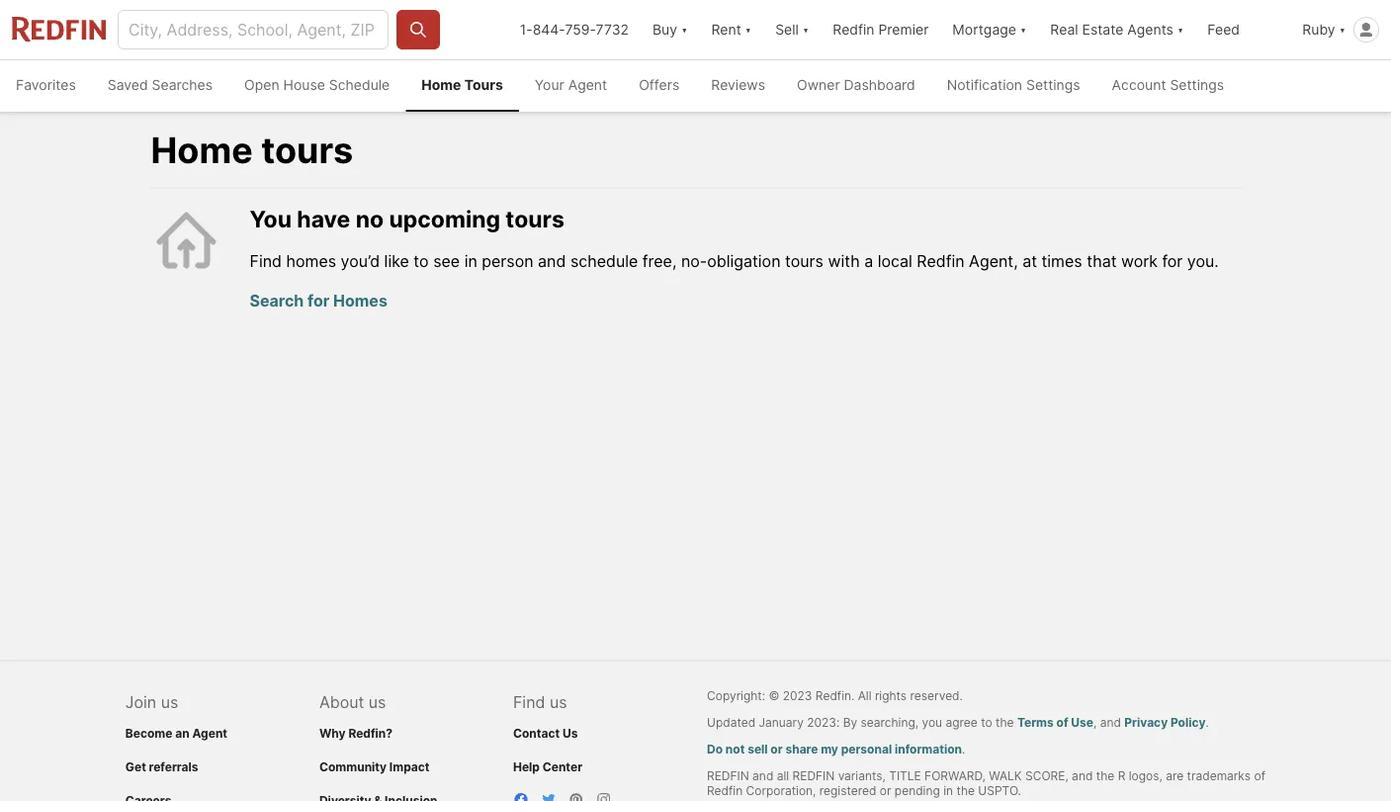 Task type: describe. For each thing, give the bounding box(es) containing it.
1 vertical spatial redfin
[[917, 251, 965, 270]]

reviews
[[711, 77, 765, 93]]

favorites
[[16, 77, 76, 93]]

settings for account settings
[[1170, 77, 1224, 93]]

registered
[[820, 784, 877, 798]]

1 horizontal spatial for
[[1162, 251, 1183, 270]]

you'd
[[341, 251, 380, 270]]

join
[[125, 693, 156, 712]]

an
[[175, 726, 190, 740]]

with
[[828, 251, 860, 270]]

sell
[[776, 21, 799, 38]]

obligation
[[707, 251, 781, 270]]

agree
[[946, 716, 978, 730]]

home for home tours
[[422, 77, 461, 93]]

about us
[[319, 693, 386, 712]]

1 vertical spatial agent
[[192, 726, 227, 740]]

offers link
[[623, 60, 696, 112]]

terms of use link
[[1018, 716, 1094, 730]]

and right 'score,'
[[1072, 769, 1093, 783]]

us for find us
[[550, 693, 567, 712]]

rent ▾ button
[[712, 0, 752, 59]]

759-
[[565, 21, 596, 38]]

0 horizontal spatial the
[[957, 784, 975, 798]]

times
[[1042, 251, 1083, 270]]

homes
[[333, 291, 388, 310]]

share
[[786, 742, 818, 757]]

settings for notification settings
[[1027, 77, 1081, 93]]

you have no upcoming tours
[[250, 205, 565, 232]]

why
[[319, 726, 346, 740]]

ruby ▾
[[1303, 21, 1346, 38]]

2023
[[783, 689, 812, 703]]

home tours link
[[406, 60, 519, 112]]

community impact button
[[319, 760, 430, 774]]

get
[[125, 760, 146, 774]]

▾ for ruby ▾
[[1340, 21, 1346, 38]]

community impact
[[319, 760, 430, 774]]

find for find us
[[513, 693, 545, 712]]

owner dashboard link
[[781, 60, 931, 112]]

become an agent
[[125, 726, 227, 740]]

contact us button
[[513, 726, 578, 740]]

contact
[[513, 726, 560, 740]]

uspto.
[[978, 784, 1021, 798]]

home tours
[[422, 77, 503, 93]]

privacy policy link
[[1125, 716, 1206, 730]]

privacy
[[1125, 716, 1168, 730]]

help center button
[[513, 760, 583, 774]]

buy ▾
[[653, 21, 688, 38]]

dashboard
[[844, 77, 915, 93]]

▾ for rent ▾
[[745, 21, 752, 38]]

tours
[[465, 77, 503, 93]]

impact
[[389, 760, 430, 774]]

your
[[535, 77, 564, 93]]

no-
[[681, 251, 707, 270]]

r
[[1118, 769, 1126, 783]]

notification settings
[[947, 77, 1081, 93]]

not
[[726, 742, 745, 757]]

1 vertical spatial to
[[981, 716, 993, 730]]

local
[[878, 251, 913, 270]]

844-
[[533, 21, 565, 38]]

1-
[[520, 21, 533, 38]]

0 vertical spatial tours
[[261, 128, 353, 171]]

redfin pinterest image
[[569, 792, 584, 801]]

community
[[319, 760, 387, 774]]

policy
[[1171, 716, 1206, 730]]

rights
[[875, 689, 907, 703]]

estate
[[1082, 21, 1124, 38]]

saved searches link
[[92, 60, 229, 112]]

corporation,
[[746, 784, 816, 798]]

us for about us
[[369, 693, 386, 712]]

redfin inside redfin and all redfin variants, title forward, walk score, and the r logos, are trademarks of redfin corporation, registered or pending in the uspto.
[[707, 784, 743, 798]]

1-844-759-7732
[[520, 21, 629, 38]]

sell ▾ button
[[776, 0, 809, 59]]

open house schedule link
[[229, 60, 406, 112]]

help
[[513, 760, 540, 774]]

reviews link
[[696, 60, 781, 112]]

and right ,
[[1100, 716, 1121, 730]]

redfin and all redfin variants, title forward, walk score, and the r logos, are trademarks of redfin corporation, registered or pending in the uspto.
[[707, 769, 1266, 798]]

0 horizontal spatial .
[[962, 742, 966, 757]]

,
[[1094, 716, 1097, 730]]

in inside redfin and all redfin variants, title forward, walk score, and the r logos, are trademarks of redfin corporation, registered or pending in the uspto.
[[944, 784, 953, 798]]

0 vertical spatial or
[[771, 742, 783, 757]]

help center
[[513, 760, 583, 774]]

searching,
[[861, 716, 919, 730]]

rent ▾ button
[[700, 0, 764, 59]]

you
[[922, 716, 943, 730]]

january
[[759, 716, 804, 730]]

forward,
[[925, 769, 986, 783]]

account
[[1112, 77, 1166, 93]]

you.
[[1188, 251, 1219, 270]]

redfin twitter image
[[541, 792, 557, 801]]

0 vertical spatial .
[[1206, 716, 1209, 730]]

no
[[356, 205, 384, 232]]

0 vertical spatial agent
[[568, 77, 607, 93]]

person
[[482, 251, 534, 270]]

center
[[543, 760, 583, 774]]

0 horizontal spatial in
[[464, 251, 477, 270]]

at
[[1023, 251, 1037, 270]]

my
[[821, 742, 839, 757]]

your agent link
[[519, 60, 623, 112]]

▾ inside real estate agents ▾ link
[[1178, 21, 1184, 38]]



Task type: locate. For each thing, give the bounding box(es) containing it.
tours down open house schedule link
[[261, 128, 353, 171]]

get referrals
[[125, 760, 198, 774]]

agent right an
[[192, 726, 227, 740]]

1 vertical spatial home
[[151, 128, 253, 171]]

of right trademarks
[[1254, 769, 1266, 783]]

updated january 2023: by searching, you agree to the terms of use , and privacy policy .
[[707, 716, 1209, 730]]

free,
[[643, 251, 677, 270]]

1 horizontal spatial settings
[[1170, 77, 1224, 93]]

1 horizontal spatial redfin
[[833, 21, 875, 38]]

copyright: © 2023 redfin. all rights reserved.
[[707, 689, 963, 703]]

find us
[[513, 693, 567, 712]]

mortgage
[[953, 21, 1017, 38]]

redfin facebook image
[[513, 792, 529, 801]]

agent right 'your'
[[568, 77, 607, 93]]

redfin right local
[[917, 251, 965, 270]]

terms
[[1018, 716, 1054, 730]]

1 vertical spatial .
[[962, 742, 966, 757]]

▾ right 'ruby'
[[1340, 21, 1346, 38]]

the left terms
[[996, 716, 1014, 730]]

copyright:
[[707, 689, 766, 703]]

▾ right the 'mortgage'
[[1021, 21, 1027, 38]]

redfin down do
[[707, 784, 743, 798]]

do not sell or share my personal information .
[[707, 742, 966, 757]]

redfin left premier
[[833, 21, 875, 38]]

redfin inside button
[[833, 21, 875, 38]]

0 vertical spatial to
[[414, 251, 429, 270]]

settings down "real"
[[1027, 77, 1081, 93]]

why redfin?
[[319, 726, 393, 740]]

tours up person
[[506, 205, 565, 232]]

sell ▾ button
[[764, 0, 821, 59]]

1 horizontal spatial in
[[944, 784, 953, 798]]

redfin down not
[[707, 769, 749, 783]]

0 horizontal spatial tours
[[261, 128, 353, 171]]

and right person
[[538, 251, 566, 270]]

become
[[125, 726, 173, 740]]

schedule
[[571, 251, 638, 270]]

1 horizontal spatial .
[[1206, 716, 1209, 730]]

owner dashboard
[[797, 77, 915, 93]]

real estate agents ▾ link
[[1051, 0, 1184, 59]]

1 horizontal spatial tours
[[506, 205, 565, 232]]

of
[[1057, 716, 1069, 730], [1254, 769, 1266, 783]]

and left all
[[753, 769, 774, 783]]

5 ▾ from the left
[[1178, 21, 1184, 38]]

. down agree
[[962, 742, 966, 757]]

trademarks
[[1187, 769, 1251, 783]]

2 us from the left
[[369, 693, 386, 712]]

0 horizontal spatial for
[[308, 291, 330, 310]]

0 horizontal spatial us
[[161, 693, 178, 712]]

1-844-759-7732 link
[[520, 21, 629, 38]]

house
[[283, 77, 325, 93]]

agents
[[1128, 21, 1174, 38]]

of left use
[[1057, 716, 1069, 730]]

0 vertical spatial in
[[464, 251, 477, 270]]

0 horizontal spatial home
[[151, 128, 253, 171]]

1 vertical spatial of
[[1254, 769, 1266, 783]]

▾ for sell ▾
[[803, 21, 809, 38]]

tours left with
[[785, 251, 824, 270]]

▾ right rent
[[745, 21, 752, 38]]

1 horizontal spatial of
[[1254, 769, 1266, 783]]

sell
[[748, 742, 768, 757]]

homes
[[286, 251, 336, 270]]

mortgage ▾ button
[[941, 0, 1039, 59]]

do
[[707, 742, 723, 757]]

personal
[[841, 742, 892, 757]]

3 us from the left
[[550, 693, 567, 712]]

0 vertical spatial of
[[1057, 716, 1069, 730]]

us right join
[[161, 693, 178, 712]]

1 horizontal spatial redfin
[[793, 769, 835, 783]]

home for home tours
[[151, 128, 253, 171]]

1 horizontal spatial find
[[513, 693, 545, 712]]

0 horizontal spatial or
[[771, 742, 783, 757]]

redfin.
[[816, 689, 855, 703]]

score,
[[1026, 769, 1069, 783]]

1 horizontal spatial or
[[880, 784, 892, 798]]

walk
[[989, 769, 1022, 783]]

us up redfin?
[[369, 693, 386, 712]]

▾ for mortgage ▾
[[1021, 21, 1027, 38]]

open
[[244, 77, 280, 93]]

1 us from the left
[[161, 693, 178, 712]]

rent ▾
[[712, 21, 752, 38]]

of inside redfin and all redfin variants, title forward, walk score, and the r logos, are trademarks of redfin corporation, registered or pending in the uspto.
[[1254, 769, 1266, 783]]

▾ inside sell ▾ dropdown button
[[803, 21, 809, 38]]

about
[[319, 693, 364, 712]]

▾ inside rent ▾ dropdown button
[[745, 21, 752, 38]]

4 ▾ from the left
[[1021, 21, 1027, 38]]

or inside redfin and all redfin variants, title forward, walk score, and the r logos, are trademarks of redfin corporation, registered or pending in the uspto.
[[880, 784, 892, 798]]

1 settings from the left
[[1027, 77, 1081, 93]]

submit search image
[[408, 20, 428, 40]]

0 horizontal spatial settings
[[1027, 77, 1081, 93]]

real estate agents ▾
[[1051, 21, 1184, 38]]

search for homes
[[250, 291, 388, 310]]

notification settings link
[[931, 60, 1096, 112]]

2 ▾ from the left
[[745, 21, 752, 38]]

▾ inside mortgage ▾ dropdown button
[[1021, 21, 1027, 38]]

in
[[464, 251, 477, 270], [944, 784, 953, 798]]

redfin instagram image
[[596, 792, 612, 801]]

your agent
[[535, 77, 607, 93]]

join us
[[125, 693, 178, 712]]

0 vertical spatial home
[[422, 77, 461, 93]]

1 vertical spatial in
[[944, 784, 953, 798]]

redfin down share
[[793, 769, 835, 783]]

2 vertical spatial redfin
[[707, 784, 743, 798]]

for down homes
[[308, 291, 330, 310]]

2 horizontal spatial the
[[1097, 769, 1115, 783]]

▾ for buy ▾
[[681, 21, 688, 38]]

2023:
[[807, 716, 840, 730]]

favorites link
[[0, 60, 92, 112]]

©
[[769, 689, 780, 703]]

us
[[161, 693, 178, 712], [369, 693, 386, 712], [550, 693, 567, 712]]

redfin
[[707, 769, 749, 783], [793, 769, 835, 783]]

pending
[[895, 784, 940, 798]]

1 redfin from the left
[[707, 769, 749, 783]]

▾ right buy
[[681, 21, 688, 38]]

the left 'r'
[[1097, 769, 1115, 783]]

find up contact
[[513, 693, 545, 712]]

1 vertical spatial for
[[308, 291, 330, 310]]

1 horizontal spatial agent
[[568, 77, 607, 93]]

buy ▾ button
[[653, 0, 688, 59]]

or down title
[[880, 784, 892, 798]]

redfin?
[[348, 726, 393, 740]]

reserved.
[[910, 689, 963, 703]]

. up trademarks
[[1206, 716, 1209, 730]]

saved searches
[[108, 77, 213, 93]]

us for join us
[[161, 693, 178, 712]]

get referrals button
[[125, 760, 198, 774]]

1 vertical spatial tours
[[506, 205, 565, 232]]

open house schedule
[[244, 77, 390, 93]]

real
[[1051, 21, 1079, 38]]

in right see
[[464, 251, 477, 270]]

search
[[250, 291, 304, 310]]

settings right account
[[1170, 77, 1224, 93]]

0 horizontal spatial find
[[250, 251, 282, 270]]

or right sell
[[771, 742, 783, 757]]

owner
[[797, 77, 840, 93]]

home down the searches
[[151, 128, 253, 171]]

1 horizontal spatial the
[[996, 716, 1014, 730]]

1 vertical spatial find
[[513, 693, 545, 712]]

0 horizontal spatial redfin
[[707, 784, 743, 798]]

0 horizontal spatial to
[[414, 251, 429, 270]]

0 horizontal spatial of
[[1057, 716, 1069, 730]]

2 settings from the left
[[1170, 77, 1224, 93]]

account settings link
[[1096, 60, 1240, 112]]

City, Address, School, Agent, ZIP search field
[[118, 10, 389, 49]]

the down forward,
[[957, 784, 975, 798]]

agent,
[[969, 251, 1018, 270]]

1 vertical spatial or
[[880, 784, 892, 798]]

in down forward,
[[944, 784, 953, 798]]

▾ right agents
[[1178, 21, 1184, 38]]

for left you.
[[1162, 251, 1183, 270]]

▾ right sell
[[803, 21, 809, 38]]

redfin premier button
[[821, 0, 941, 59]]

search for homes link
[[250, 291, 388, 310]]

to right like
[[414, 251, 429, 270]]

0 horizontal spatial redfin
[[707, 769, 749, 783]]

premier
[[879, 21, 929, 38]]

buy
[[653, 21, 678, 38]]

find for find homes you'd like to see in person and schedule free, no-obligation tours with a local redfin agent, at times that work for you.
[[250, 251, 282, 270]]

to right agree
[[981, 716, 993, 730]]

home left tours
[[422, 77, 461, 93]]

1 horizontal spatial to
[[981, 716, 993, 730]]

title
[[889, 769, 921, 783]]

0 vertical spatial redfin
[[833, 21, 875, 38]]

home tours
[[151, 128, 353, 171]]

redfin
[[833, 21, 875, 38], [917, 251, 965, 270], [707, 784, 743, 798]]

2 horizontal spatial tours
[[785, 251, 824, 270]]

3 ▾ from the left
[[803, 21, 809, 38]]

0 vertical spatial for
[[1162, 251, 1183, 270]]

to
[[414, 251, 429, 270], [981, 716, 993, 730]]

1 horizontal spatial home
[[422, 77, 461, 93]]

6 ▾ from the left
[[1340, 21, 1346, 38]]

2 vertical spatial tours
[[785, 251, 824, 270]]

2 horizontal spatial us
[[550, 693, 567, 712]]

1 ▾ from the left
[[681, 21, 688, 38]]

us up us at the left of page
[[550, 693, 567, 712]]

settings inside 'link'
[[1170, 77, 1224, 93]]

2 horizontal spatial redfin
[[917, 251, 965, 270]]

0 horizontal spatial agent
[[192, 726, 227, 740]]

the
[[996, 716, 1014, 730], [1097, 769, 1115, 783], [957, 784, 975, 798]]

▾ inside buy ▾ dropdown button
[[681, 21, 688, 38]]

referrals
[[149, 760, 198, 774]]

2 redfin from the left
[[793, 769, 835, 783]]

why redfin? button
[[319, 726, 393, 740]]

you
[[250, 205, 292, 232]]

updated
[[707, 716, 756, 730]]

find up search
[[250, 251, 282, 270]]

that
[[1087, 251, 1117, 270]]

1 horizontal spatial us
[[369, 693, 386, 712]]

offers
[[639, 77, 680, 93]]

0 vertical spatial find
[[250, 251, 282, 270]]

mortgage ▾
[[953, 21, 1027, 38]]

contact us
[[513, 726, 578, 740]]

us
[[563, 726, 578, 740]]

a
[[865, 251, 873, 270]]



Task type: vqa. For each thing, say whether or not it's contained in the screenshot.
around
no



